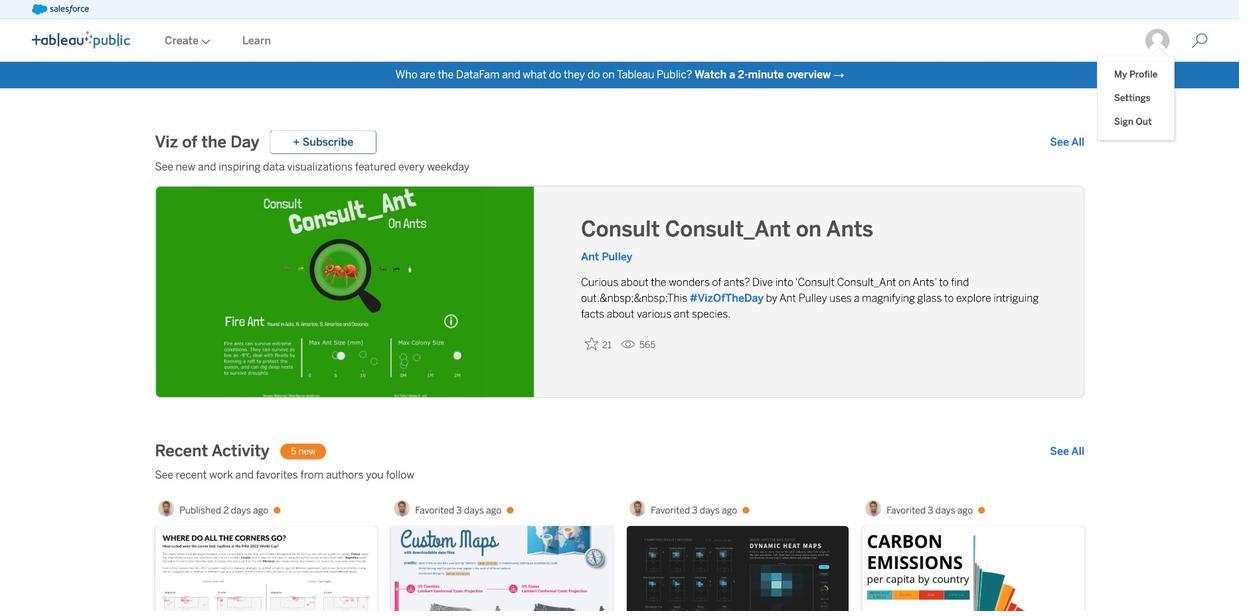 Task type: locate. For each thing, give the bounding box(es) containing it.
3 workbook thumbnail image from the left
[[627, 526, 849, 611]]

ben norland image
[[394, 501, 410, 517], [630, 501, 646, 517], [866, 501, 882, 517]]

ben norland image
[[158, 501, 174, 517]]

workbook thumbnail image for 2nd ben norland icon
[[627, 526, 849, 611]]

3 ben norland image from the left
[[866, 501, 882, 517]]

2 horizontal spatial ben norland image
[[866, 501, 882, 517]]

workbook thumbnail image
[[155, 526, 377, 611], [391, 526, 613, 611], [627, 526, 849, 611], [863, 526, 1085, 611]]

Add Favorite button
[[581, 333, 616, 355]]

dialog
[[1098, 47, 1175, 140]]

recent activity heading
[[155, 441, 270, 462]]

1 horizontal spatial ben norland image
[[630, 501, 646, 517]]

1 workbook thumbnail image from the left
[[155, 526, 377, 611]]

0 horizontal spatial ben norland image
[[394, 501, 410, 517]]

salesforce logo image
[[32, 4, 89, 15]]

see recent work and favorites from authors you follow element
[[155, 467, 1085, 483]]

logo image
[[32, 31, 130, 48]]

go to search image
[[1176, 33, 1224, 49]]

see new and inspiring data visualizations featured every weekday element
[[155, 159, 1085, 175]]

1 ben norland image from the left
[[394, 501, 410, 517]]

see all recent activity element
[[1051, 444, 1085, 460]]

2 workbook thumbnail image from the left
[[391, 526, 613, 611]]

4 workbook thumbnail image from the left
[[863, 526, 1085, 611]]

viz of the day heading
[[155, 132, 260, 153]]



Task type: describe. For each thing, give the bounding box(es) containing it.
add favorite image
[[585, 337, 599, 350]]

see all viz of the day element
[[1051, 134, 1085, 150]]

workbook thumbnail image for first ben norland icon from right
[[863, 526, 1085, 611]]

2 ben norland image from the left
[[630, 501, 646, 517]]

workbook thumbnail image for ben norland image
[[155, 526, 377, 611]]

list options menu
[[1098, 56, 1175, 140]]

tableau public viz of the day image
[[156, 187, 535, 399]]

workbook thumbnail image for third ben norland icon from right
[[391, 526, 613, 611]]

gary.orlando image
[[1145, 28, 1171, 54]]



Task type: vqa. For each thing, say whether or not it's contained in the screenshot.
netflix_titles_category within POPUP BUTTON
no



